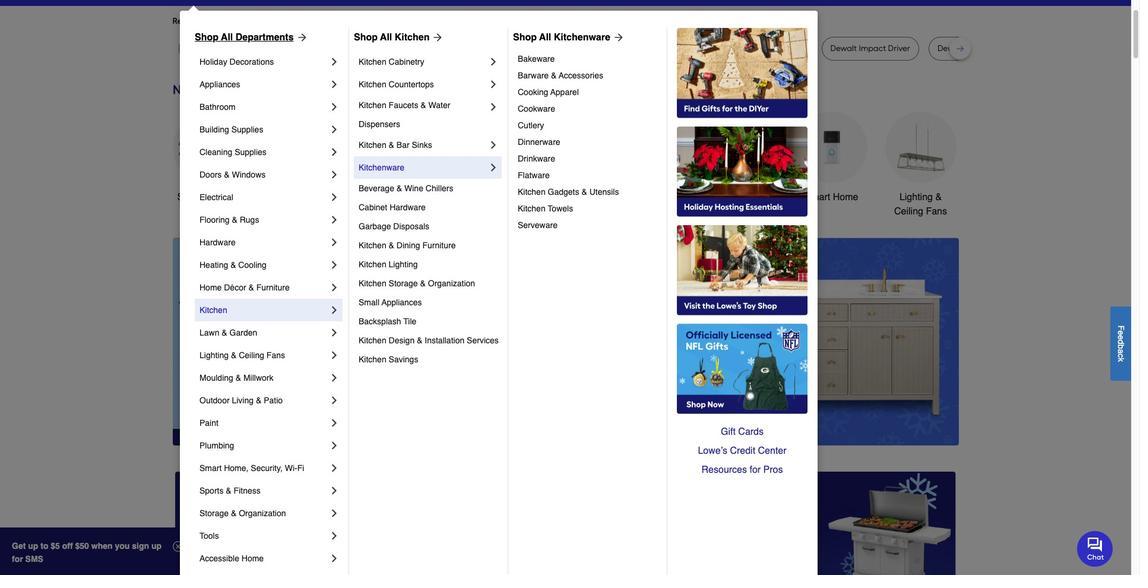 Task type: vqa. For each thing, say whether or not it's contained in the screenshot.
is
no



Task type: locate. For each thing, give the bounding box(es) containing it.
all right the shop
[[202, 192, 212, 203]]

0 horizontal spatial you
[[281, 16, 295, 26]]

you left more on the top of the page
[[281, 16, 295, 26]]

2 vertical spatial lighting
[[200, 351, 229, 360]]

lighting & ceiling fans
[[895, 192, 948, 217], [200, 351, 285, 360]]

set
[[994, 43, 1006, 53]]

drill
[[341, 43, 355, 53], [711, 43, 725, 53], [967, 43, 981, 53]]

3 drill from the left
[[967, 43, 981, 53]]

faucets inside kitchen faucets & water dispensers
[[389, 100, 419, 110]]

you
[[115, 541, 130, 551]]

outdoor down moulding
[[200, 396, 230, 405]]

chevron right image
[[329, 56, 340, 68], [488, 78, 500, 90], [329, 101, 340, 113], [488, 162, 500, 173], [329, 191, 340, 203], [329, 214, 340, 226], [329, 259, 340, 271], [329, 282, 340, 294], [329, 327, 340, 339], [329, 349, 340, 361], [329, 372, 340, 384], [329, 395, 340, 406], [329, 417, 340, 429], [329, 440, 340, 452], [329, 462, 340, 474], [329, 530, 340, 542]]

paint
[[200, 418, 219, 428]]

0 horizontal spatial arrow right image
[[294, 31, 308, 43]]

0 vertical spatial storage
[[389, 279, 418, 288]]

2 horizontal spatial bit
[[983, 43, 992, 53]]

furniture up kitchen lighting link
[[423, 241, 456, 250]]

0 horizontal spatial furniture
[[256, 283, 290, 292]]

1 vertical spatial ceiling
[[239, 351, 264, 360]]

chevron right image for smart home, security, wi-fi
[[329, 462, 340, 474]]

1 horizontal spatial lighting & ceiling fans link
[[886, 112, 957, 219]]

chevron right image for kitchenware
[[488, 162, 500, 173]]

all down recommended searches for you
[[221, 32, 233, 43]]

0 horizontal spatial tools
[[200, 531, 219, 541]]

1 vertical spatial lighting & ceiling fans
[[200, 351, 285, 360]]

hardware link
[[200, 231, 329, 254]]

2 horizontal spatial lighting
[[900, 192, 933, 203]]

2 impact from the left
[[752, 43, 779, 53]]

chevron right image for kitchen faucets & water dispensers
[[488, 101, 500, 113]]

1 horizontal spatial arrow right image
[[937, 342, 949, 353]]

0 horizontal spatial arrow right image
[[430, 31, 444, 43]]

shop up impact driver bit at the left of page
[[513, 32, 537, 43]]

drill for dewalt drill bit
[[341, 43, 355, 53]]

recommended searches for you heading
[[173, 15, 959, 27]]

1 vertical spatial organization
[[239, 509, 286, 518]]

4 dewalt from the left
[[938, 43, 965, 53]]

2 bit from the left
[[527, 43, 537, 53]]

fi
[[297, 463, 304, 473]]

arrow right image up bakeware link
[[611, 31, 625, 43]]

all
[[221, 32, 233, 43], [380, 32, 392, 43], [540, 32, 552, 43], [202, 192, 212, 203]]

accessible
[[200, 554, 239, 563]]

fans
[[927, 206, 948, 217], [267, 351, 285, 360]]

disposals
[[394, 222, 430, 231]]

& inside storage & organization link
[[231, 509, 237, 518]]

0 horizontal spatial ceiling
[[239, 351, 264, 360]]

shop all departments
[[195, 32, 294, 43]]

home for accessible home
[[242, 554, 264, 563]]

0 vertical spatial fans
[[927, 206, 948, 217]]

kitchen & dining furniture
[[359, 241, 456, 250]]

2 horizontal spatial home
[[833, 192, 859, 203]]

1 vertical spatial appliances
[[382, 298, 422, 307]]

1 vertical spatial arrow right image
[[937, 342, 949, 353]]

outdoor up equipment
[[620, 192, 654, 203]]

kitchen & bar sinks link
[[359, 134, 488, 156]]

1 horizontal spatial smart
[[805, 192, 831, 203]]

beverage & wine chillers
[[359, 184, 454, 193]]

building
[[200, 125, 229, 134]]

kitchen design & installation services
[[359, 336, 499, 345]]

flooring & rugs link
[[200, 209, 329, 231]]

0 vertical spatial lighting & ceiling fans link
[[886, 112, 957, 219]]

1 horizontal spatial ceiling
[[895, 206, 924, 217]]

supplies up windows
[[235, 147, 267, 157]]

0 vertical spatial home
[[833, 192, 859, 203]]

0 horizontal spatial appliances
[[200, 80, 240, 89]]

chillers
[[426, 184, 454, 193]]

bit up bakeware
[[527, 43, 537, 53]]

heating & cooling
[[200, 260, 267, 270]]

arrow left image
[[394, 342, 406, 353]]

kitchenware up bakeware link
[[554, 32, 611, 43]]

small
[[359, 298, 380, 307]]

furniture
[[423, 241, 456, 250], [256, 283, 290, 292]]

1 arrow right image from the left
[[294, 31, 308, 43]]

1 vertical spatial bathroom
[[722, 192, 764, 203]]

chevron right image for electrical
[[329, 191, 340, 203]]

shop down recommended at the left of the page
[[195, 32, 219, 43]]

0 horizontal spatial bathroom link
[[200, 96, 329, 118]]

tools up cabinet hardware
[[375, 192, 398, 203]]

kitchenware
[[554, 32, 611, 43], [359, 163, 405, 172]]

shop for shop all kitchenware
[[513, 32, 537, 43]]

for down the get at the bottom left
[[12, 554, 23, 564]]

2 driver from the left
[[781, 43, 804, 53]]

drill for dewalt drill bit set
[[967, 43, 981, 53]]

e up b
[[1117, 335, 1127, 340]]

kitchenware inside shop all kitchenware link
[[554, 32, 611, 43]]

serveware
[[518, 220, 558, 230]]

accessories
[[559, 71, 604, 80]]

1 vertical spatial smart
[[200, 463, 222, 473]]

kitchenware up 'beverage'
[[359, 163, 405, 172]]

0 horizontal spatial decorations
[[230, 57, 274, 67]]

plumbing link
[[200, 434, 329, 457]]

1 vertical spatial furniture
[[256, 283, 290, 292]]

bit
[[357, 43, 367, 53], [527, 43, 537, 53], [983, 43, 992, 53]]

lowe's
[[698, 446, 728, 456]]

rugs
[[240, 215, 259, 225]]

bakeware
[[518, 54, 555, 64]]

organization down sports & fitness link at the left
[[239, 509, 286, 518]]

flatware
[[518, 171, 550, 180]]

1 dewalt from the left
[[312, 43, 339, 53]]

1 horizontal spatial appliances
[[382, 298, 422, 307]]

e
[[1117, 330, 1127, 335], [1117, 335, 1127, 340]]

0 horizontal spatial smart
[[200, 463, 222, 473]]

sinks
[[412, 140, 432, 150]]

1 drill from the left
[[341, 43, 355, 53]]

smart home
[[805, 192, 859, 203]]

0 vertical spatial furniture
[[423, 241, 456, 250]]

1 horizontal spatial arrow right image
[[611, 31, 625, 43]]

1 horizontal spatial lighting
[[389, 260, 418, 269]]

0 vertical spatial appliances
[[200, 80, 240, 89]]

kitchen design & installation services link
[[359, 331, 500, 350]]

0 horizontal spatial shop
[[195, 32, 219, 43]]

0 vertical spatial tools link
[[351, 112, 422, 204]]

1 vertical spatial lighting & ceiling fans link
[[200, 344, 329, 367]]

kitchen storage & organization link
[[359, 274, 500, 293]]

smart for smart home, security, wi-fi
[[200, 463, 222, 473]]

1 horizontal spatial furniture
[[423, 241, 456, 250]]

1 vertical spatial outdoor
[[200, 396, 230, 405]]

0 horizontal spatial lighting & ceiling fans link
[[200, 344, 329, 367]]

0 vertical spatial organization
[[428, 279, 475, 288]]

arrow right image for shop all departments
[[294, 31, 308, 43]]

cabinet
[[359, 203, 388, 212]]

furniture for kitchen & dining furniture
[[423, 241, 456, 250]]

center
[[758, 446, 787, 456]]

furniture up kitchen link
[[256, 283, 290, 292]]

up left to
[[28, 541, 38, 551]]

outdoor tools & equipment link
[[618, 112, 690, 219]]

kitchen for kitchen faucets & water dispensers
[[359, 100, 387, 110]]

holiday decorations
[[200, 57, 274, 67]]

outdoor for outdoor tools & equipment
[[620, 192, 654, 203]]

1 horizontal spatial bathroom
[[722, 192, 764, 203]]

electrical link
[[200, 186, 329, 209]]

0 horizontal spatial storage
[[200, 509, 229, 518]]

kitchen inside kitchen faucets & water dispensers
[[359, 100, 387, 110]]

1 vertical spatial kitchenware
[[359, 163, 405, 172]]

0 horizontal spatial fans
[[267, 351, 285, 360]]

1 horizontal spatial impact
[[752, 43, 779, 53]]

& inside home décor & furniture link
[[249, 283, 254, 292]]

arrow right image inside shop all kitchenware link
[[611, 31, 625, 43]]

tools up equipment
[[657, 192, 679, 203]]

1 horizontal spatial storage
[[389, 279, 418, 288]]

deals
[[215, 192, 239, 203]]

tools up accessible
[[200, 531, 219, 541]]

3 impact from the left
[[859, 43, 887, 53]]

appliances down 'holiday'
[[200, 80, 240, 89]]

2 e from the top
[[1117, 335, 1127, 340]]

get up to 2 free select tools or batteries when you buy 1 with select purchases. image
[[175, 472, 423, 575]]

& inside flooring & rugs "link"
[[232, 215, 238, 225]]

1 bit from the left
[[357, 43, 367, 53]]

dewalt for dewalt drill bit set
[[938, 43, 965, 53]]

building supplies link
[[200, 118, 329, 141]]

0 vertical spatial outdoor
[[620, 192, 654, 203]]

2 dewalt from the left
[[682, 43, 709, 53]]

supplies for cleaning supplies
[[235, 147, 267, 157]]

sports
[[200, 486, 224, 496]]

driver for impact driver
[[781, 43, 804, 53]]

kitchen
[[395, 32, 430, 43], [359, 57, 387, 67], [359, 80, 387, 89], [359, 100, 387, 110], [359, 140, 387, 150], [518, 187, 546, 197], [531, 192, 562, 203], [518, 204, 546, 213], [359, 241, 387, 250], [359, 260, 387, 269], [359, 279, 387, 288], [200, 305, 227, 315], [359, 336, 387, 345], [359, 355, 387, 364]]

smart for smart home
[[805, 192, 831, 203]]

a
[[1117, 349, 1127, 353]]

holiday decorations link
[[200, 51, 329, 73]]

scroll to item #2 image
[[639, 424, 668, 429]]

chevron right image
[[488, 56, 500, 68], [329, 78, 340, 90], [488, 101, 500, 113], [329, 124, 340, 135], [488, 139, 500, 151], [329, 146, 340, 158], [329, 169, 340, 181], [329, 236, 340, 248], [329, 304, 340, 316], [329, 485, 340, 497], [329, 507, 340, 519], [329, 553, 340, 564]]

all up kitchen cabinetry
[[380, 32, 392, 43]]

all for departments
[[221, 32, 233, 43]]

officially licensed n f l gifts. shop now. image
[[677, 324, 808, 414]]

0 vertical spatial supplies
[[232, 125, 263, 134]]

2 shop from the left
[[354, 32, 378, 43]]

impact driver
[[752, 43, 804, 53]]

home for smart home
[[833, 192, 859, 203]]

& inside outdoor tools & equipment
[[682, 192, 688, 203]]

kitchen for kitchen & bar sinks
[[359, 140, 387, 150]]

decorations down christmas
[[450, 206, 501, 217]]

0 horizontal spatial driver
[[503, 43, 525, 53]]

3 shop from the left
[[513, 32, 537, 43]]

1 horizontal spatial tools link
[[351, 112, 422, 204]]

outdoor inside outdoor tools & equipment
[[620, 192, 654, 203]]

& inside doors & windows link
[[224, 170, 230, 179]]

0 horizontal spatial hardware
[[200, 238, 236, 247]]

visit the lowe's toy shop. image
[[677, 225, 808, 315]]

0 horizontal spatial drill
[[341, 43, 355, 53]]

bit left set at the top right
[[983, 43, 992, 53]]

chevron right image for accessible home
[[329, 553, 340, 564]]

kitchen for kitchen lighting
[[359, 260, 387, 269]]

backsplash tile
[[359, 317, 417, 326]]

off
[[62, 541, 73, 551]]

0 vertical spatial faucets
[[389, 100, 419, 110]]

1 horizontal spatial kitchenware
[[554, 32, 611, 43]]

decorations for christmas
[[450, 206, 501, 217]]

0 horizontal spatial impact
[[474, 43, 501, 53]]

chevron right image for heating & cooling
[[329, 259, 340, 271]]

dispensers
[[359, 119, 400, 129]]

0 horizontal spatial bathroom
[[200, 102, 236, 112]]

garbage disposals link
[[359, 217, 500, 236]]

bit down more suggestions for you link
[[357, 43, 367, 53]]

scroll to item #4 image
[[696, 424, 725, 429]]

1 horizontal spatial bit
[[527, 43, 537, 53]]

3 bit from the left
[[983, 43, 992, 53]]

shop all kitchenware
[[513, 32, 611, 43]]

for up shop all kitchen
[[374, 16, 385, 26]]

0 vertical spatial decorations
[[230, 57, 274, 67]]

arrow right image inside shop all departments link
[[294, 31, 308, 43]]

shop down more suggestions for you link
[[354, 32, 378, 43]]

kitchen cabinetry
[[359, 57, 425, 67]]

storage down sports
[[200, 509, 229, 518]]

home décor & furniture
[[200, 283, 290, 292]]

f e e d b a c k
[[1117, 325, 1127, 362]]

0 vertical spatial lighting & ceiling fans
[[895, 192, 948, 217]]

chevron right image for kitchen countertops
[[488, 78, 500, 90]]

2 drill from the left
[[711, 43, 725, 53]]

2 horizontal spatial tools
[[657, 192, 679, 203]]

0 vertical spatial ceiling
[[895, 206, 924, 217]]

0 vertical spatial kitchenware
[[554, 32, 611, 43]]

arrow right image
[[294, 31, 308, 43], [611, 31, 625, 43]]

organization up small appliances link
[[428, 279, 475, 288]]

e up d
[[1117, 330, 1127, 335]]

shop for shop all departments
[[195, 32, 219, 43]]

smart
[[805, 192, 831, 203], [200, 463, 222, 473]]

arrow right image down more on the top of the page
[[294, 31, 308, 43]]

1 horizontal spatial you
[[386, 16, 400, 26]]

None search field
[[443, 0, 767, 7]]

2 you from the left
[[386, 16, 400, 26]]

decorations down shop all departments link at the left of the page
[[230, 57, 274, 67]]

heating
[[200, 260, 228, 270]]

design
[[389, 336, 415, 345]]

$50
[[75, 541, 89, 551]]

kitchen for kitchen & dining furniture
[[359, 241, 387, 250]]

appliances up 'tile'
[[382, 298, 422, 307]]

1 horizontal spatial fans
[[927, 206, 948, 217]]

all for kitchen
[[380, 32, 392, 43]]

christmas decorations
[[450, 192, 501, 217]]

get
[[12, 541, 26, 551]]

arrow right image for shop all kitchenware
[[611, 31, 625, 43]]

1 horizontal spatial drill
[[711, 43, 725, 53]]

2 horizontal spatial drill
[[967, 43, 981, 53]]

2 horizontal spatial shop
[[513, 32, 537, 43]]

supplies
[[232, 125, 263, 134], [235, 147, 267, 157]]

0 horizontal spatial outdoor
[[200, 396, 230, 405]]

kitchen lighting link
[[359, 255, 500, 274]]

décor
[[224, 283, 246, 292]]

chevron right image for lawn & garden
[[329, 327, 340, 339]]

1 vertical spatial home
[[200, 283, 222, 292]]

up right sign
[[151, 541, 162, 551]]

1 impact from the left
[[474, 43, 501, 53]]

hardware down flooring
[[200, 238, 236, 247]]

arrow right image
[[430, 31, 444, 43], [937, 342, 949, 353]]

1 horizontal spatial bathroom link
[[707, 112, 779, 204]]

more suggestions for you link
[[304, 15, 410, 27]]

storage up small appliances
[[389, 279, 418, 288]]

2 arrow right image from the left
[[611, 31, 625, 43]]

doors & windows
[[200, 170, 266, 179]]

supplies up cleaning supplies
[[232, 125, 263, 134]]

1 shop from the left
[[195, 32, 219, 43]]

1 vertical spatial faucets
[[565, 192, 599, 203]]

faucets for kitchen faucets & water dispensers
[[389, 100, 419, 110]]

3 dewalt from the left
[[831, 43, 857, 53]]

kitchenware link
[[359, 156, 488, 179]]

small appliances link
[[359, 293, 500, 312]]

storage
[[389, 279, 418, 288], [200, 509, 229, 518]]

1 you from the left
[[281, 16, 295, 26]]

scroll to item #3 image
[[668, 424, 696, 429]]

1 driver from the left
[[503, 43, 525, 53]]

more
[[304, 16, 324, 26]]

1 horizontal spatial decorations
[[450, 206, 501, 217]]

1 horizontal spatial organization
[[428, 279, 475, 288]]

1 vertical spatial storage
[[200, 509, 229, 518]]

2 vertical spatial home
[[242, 554, 264, 563]]

kitchen savings link
[[359, 350, 500, 369]]

2 horizontal spatial driver
[[889, 43, 911, 53]]

hardware down 'beverage & wine chillers'
[[390, 203, 426, 212]]

shop these last-minute gifts. $99 or less. quantities are limited and won't last. image
[[173, 238, 365, 446]]

1 vertical spatial supplies
[[235, 147, 267, 157]]

2 up from the left
[[151, 541, 162, 551]]

1 vertical spatial decorations
[[450, 206, 501, 217]]

1 horizontal spatial faucets
[[565, 192, 599, 203]]

& inside the kitchen storage & organization link
[[420, 279, 426, 288]]

0 horizontal spatial kitchenware
[[359, 163, 405, 172]]

flooring & rugs
[[200, 215, 259, 225]]

& inside barware & accessories link
[[551, 71, 557, 80]]

0 horizontal spatial faucets
[[389, 100, 419, 110]]

0 horizontal spatial tools link
[[200, 525, 329, 547]]

cabinet hardware link
[[359, 198, 500, 217]]

1 vertical spatial hardware
[[200, 238, 236, 247]]

all up bakeware
[[540, 32, 552, 43]]

2 horizontal spatial impact
[[859, 43, 887, 53]]

kitchen for kitchen countertops
[[359, 80, 387, 89]]

kitchen for kitchen design & installation services
[[359, 336, 387, 345]]

1 horizontal spatial driver
[[781, 43, 804, 53]]

0 vertical spatial smart
[[805, 192, 831, 203]]

chevron right image for holiday decorations
[[329, 56, 340, 68]]

dewalt for dewalt drill
[[682, 43, 709, 53]]

ceiling
[[895, 206, 924, 217], [239, 351, 264, 360]]

shop all departments link
[[195, 30, 308, 45]]

0 horizontal spatial bit
[[357, 43, 367, 53]]

you up shop all kitchen
[[386, 16, 400, 26]]

decorations for holiday
[[230, 57, 274, 67]]

dinnerware link
[[518, 134, 659, 150]]

for up departments
[[268, 16, 279, 26]]

1 vertical spatial tools link
[[200, 525, 329, 547]]

1 horizontal spatial home
[[242, 554, 264, 563]]

1 horizontal spatial outdoor
[[620, 192, 654, 203]]

home
[[833, 192, 859, 203], [200, 283, 222, 292], [242, 554, 264, 563]]



Task type: describe. For each thing, give the bounding box(es) containing it.
accessible home link
[[200, 547, 329, 570]]

dewalt for dewalt impact driver
[[831, 43, 857, 53]]

kitchen for kitchen towels
[[518, 204, 546, 213]]

more suggestions for you
[[304, 16, 400, 26]]

windows
[[232, 170, 266, 179]]

services
[[467, 336, 499, 345]]

holiday
[[200, 57, 227, 67]]

accessible home
[[200, 554, 264, 563]]

suggestions
[[325, 16, 372, 26]]

f e e d b a c k button
[[1111, 306, 1132, 381]]

kitchen for kitchen savings
[[359, 355, 387, 364]]

drinkware link
[[518, 150, 659, 167]]

recommended
[[173, 16, 230, 26]]

0 horizontal spatial lighting & ceiling fans
[[200, 351, 285, 360]]

kitchen towels
[[518, 204, 573, 213]]

& inside beverage & wine chillers link
[[397, 184, 402, 193]]

1 e from the top
[[1117, 330, 1127, 335]]

beverage & wine chillers link
[[359, 179, 500, 198]]

chevron right image for outdoor living & patio
[[329, 395, 340, 406]]

pros
[[764, 465, 783, 475]]

storage inside storage & organization link
[[200, 509, 229, 518]]

0 horizontal spatial home
[[200, 283, 222, 292]]

apparel
[[551, 87, 579, 97]]

beverage
[[359, 184, 394, 193]]

cooking apparel
[[518, 87, 579, 97]]

when
[[91, 541, 113, 551]]

dewalt drill
[[682, 43, 725, 53]]

wi-
[[285, 463, 297, 473]]

& inside lawn & garden link
[[222, 328, 227, 337]]

lawn
[[200, 328, 220, 337]]

chevron right image for hardware
[[329, 236, 340, 248]]

drill for dewalt drill
[[711, 43, 725, 53]]

security,
[[251, 463, 283, 473]]

furniture for home décor & furniture
[[256, 283, 290, 292]]

get up to $5 off $50 when you sign up for sms
[[12, 541, 162, 564]]

1 horizontal spatial lighting & ceiling fans
[[895, 192, 948, 217]]

chevron right image for home décor & furniture
[[329, 282, 340, 294]]

& inside the kitchen & bar sinks link
[[389, 140, 394, 150]]

tile
[[404, 317, 417, 326]]

chevron right image for tools
[[329, 530, 340, 542]]

kitchen faucets
[[531, 192, 599, 203]]

moulding
[[200, 373, 233, 383]]

k
[[1117, 358, 1127, 362]]

chevron right image for kitchen & bar sinks
[[488, 139, 500, 151]]

building supplies
[[200, 125, 263, 134]]

& inside sports & fitness link
[[226, 486, 232, 496]]

faucets for kitchen faucets
[[565, 192, 599, 203]]

chevron right image for lighting & ceiling fans
[[329, 349, 340, 361]]

serveware link
[[518, 217, 659, 234]]

bakeware link
[[518, 51, 659, 67]]

kitchenware inside kitchenware link
[[359, 163, 405, 172]]

chevron right image for paint
[[329, 417, 340, 429]]

storage inside the kitchen storage & organization link
[[389, 279, 418, 288]]

dinnerware
[[518, 137, 561, 147]]

& inside "kitchen gadgets & utensils" link
[[582, 187, 587, 197]]

doors & windows link
[[200, 163, 329, 186]]

dewalt impact driver
[[831, 43, 911, 53]]

supplies for building supplies
[[232, 125, 263, 134]]

moulding & millwork link
[[200, 367, 329, 389]]

up to 30 percent off select grills and accessories. image
[[709, 472, 957, 575]]

christmas decorations link
[[440, 112, 511, 219]]

sign
[[132, 541, 149, 551]]

kitchen for kitchen faucets
[[531, 192, 562, 203]]

bit for impact driver bit
[[527, 43, 537, 53]]

recommended searches for you
[[173, 16, 295, 26]]

$5
[[51, 541, 60, 551]]

savings
[[389, 355, 419, 364]]

& inside the outdoor living & patio link
[[256, 396, 262, 405]]

f
[[1117, 325, 1127, 330]]

chevron right image for kitchen
[[329, 304, 340, 316]]

b
[[1117, 344, 1127, 349]]

cleaning supplies
[[200, 147, 267, 157]]

up to 35 percent off select small appliances. image
[[442, 472, 690, 575]]

kitchen cabinetry link
[[359, 51, 488, 73]]

chevron right image for plumbing
[[329, 440, 340, 452]]

chevron right image for doors & windows
[[329, 169, 340, 181]]

you for recommended searches for you
[[281, 16, 295, 26]]

cabinet hardware
[[359, 203, 426, 212]]

cooling
[[238, 260, 267, 270]]

chevron right image for moulding & millwork
[[329, 372, 340, 384]]

cleaning supplies link
[[200, 141, 329, 163]]

0 horizontal spatial organization
[[239, 509, 286, 518]]

doors
[[200, 170, 222, 179]]

scroll to item #5 element
[[725, 423, 756, 430]]

countertops
[[389, 80, 434, 89]]

barware
[[518, 71, 549, 80]]

new deals every day during 25 days of deals image
[[173, 80, 959, 100]]

0 vertical spatial lighting
[[900, 192, 933, 203]]

lowe's credit center
[[698, 446, 787, 456]]

& inside kitchen & dining furniture link
[[389, 241, 394, 250]]

flooring
[[200, 215, 230, 225]]

cards
[[739, 427, 764, 437]]

outdoor for outdoor living & patio
[[200, 396, 230, 405]]

outdoor living & patio link
[[200, 389, 329, 412]]

chevron right image for building supplies
[[329, 124, 340, 135]]

millwork
[[244, 373, 274, 383]]

resources for pros
[[702, 465, 783, 475]]

kitchen savings
[[359, 355, 419, 364]]

all for kitchenware
[[540, 32, 552, 43]]

kitchen faucets link
[[529, 112, 600, 204]]

chat invite button image
[[1078, 530, 1114, 567]]

moulding & millwork
[[200, 373, 274, 383]]

kitchen for kitchen cabinetry
[[359, 57, 387, 67]]

chevron right image for kitchen cabinetry
[[488, 56, 500, 68]]

1 vertical spatial lighting
[[389, 260, 418, 269]]

dewalt for dewalt drill bit
[[312, 43, 339, 53]]

smart home, security, wi-fi link
[[200, 457, 329, 479]]

kitchen faucets & water dispensers
[[359, 100, 453, 129]]

up to 40 percent off select vanities. plus get free local delivery on select vanities. image
[[384, 238, 959, 446]]

holiday hosting essentials. image
[[677, 127, 808, 217]]

0 horizontal spatial lighting
[[200, 351, 229, 360]]

& inside moulding & millwork link
[[236, 373, 241, 383]]

home décor & furniture link
[[200, 276, 329, 299]]

kitchen for kitchen gadgets & utensils
[[518, 187, 546, 197]]

find gifts for the diyer. image
[[677, 28, 808, 118]]

gift
[[721, 427, 736, 437]]

resources
[[702, 465, 747, 475]]

you for more suggestions for you
[[386, 16, 400, 26]]

chevron right image for sports & fitness
[[329, 485, 340, 497]]

sms
[[25, 554, 43, 564]]

chevron right image for storage & organization
[[329, 507, 340, 519]]

garbage
[[359, 222, 391, 231]]

shop for shop all kitchen
[[354, 32, 378, 43]]

1 horizontal spatial hardware
[[390, 203, 426, 212]]

tools inside outdoor tools & equipment
[[657, 192, 679, 203]]

plumbing
[[200, 441, 234, 450]]

chevron right image for appliances
[[329, 78, 340, 90]]

outdoor tools & equipment
[[620, 192, 688, 217]]

dining
[[397, 241, 420, 250]]

sports & fitness
[[200, 486, 261, 496]]

& inside kitchen design & installation services "link"
[[417, 336, 423, 345]]

chevron right image for flooring & rugs
[[329, 214, 340, 226]]

kitchen for kitchen storage & organization
[[359, 279, 387, 288]]

barware & accessories link
[[518, 67, 659, 84]]

1 horizontal spatial tools
[[375, 192, 398, 203]]

chevron right image for cleaning supplies
[[329, 146, 340, 158]]

equipment
[[631, 206, 677, 217]]

impact for impact driver bit
[[474, 43, 501, 53]]

cutlery
[[518, 121, 544, 130]]

for inside get up to $5 off $50 when you sign up for sms
[[12, 554, 23, 564]]

& inside heating & cooling link
[[231, 260, 236, 270]]

& inside kitchen faucets & water dispensers
[[421, 100, 426, 110]]

cutlery link
[[518, 117, 659, 134]]

cooking apparel link
[[518, 84, 659, 100]]

shop all deals
[[177, 192, 239, 203]]

0 vertical spatial bathroom
[[200, 102, 236, 112]]

impact for impact driver
[[752, 43, 779, 53]]

storage & organization
[[200, 509, 286, 518]]

bit for dewalt drill bit
[[357, 43, 367, 53]]

for left pros
[[750, 465, 761, 475]]

arrow right image inside shop all kitchen link
[[430, 31, 444, 43]]

chevron right image for bathroom
[[329, 101, 340, 113]]

shop all deals link
[[173, 112, 244, 204]]

bit for dewalt drill bit set
[[983, 43, 992, 53]]

1 up from the left
[[28, 541, 38, 551]]

all for deals
[[202, 192, 212, 203]]

driver for impact driver bit
[[503, 43, 525, 53]]

dewalt drill bit
[[312, 43, 367, 53]]

christmas
[[454, 192, 497, 203]]

living
[[232, 396, 254, 405]]

3 driver from the left
[[889, 43, 911, 53]]



